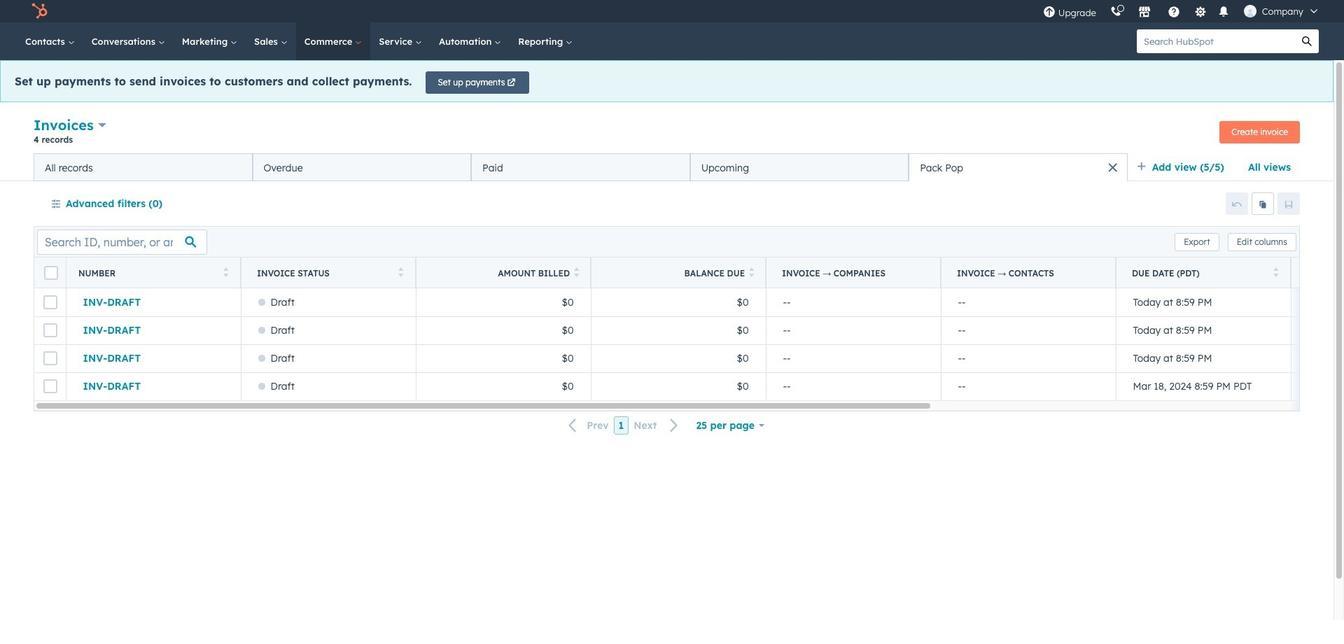 Task type: describe. For each thing, give the bounding box(es) containing it.
2 column header from the left
[[941, 258, 1117, 288]]

pagination navigation
[[560, 416, 687, 435]]

4 press to sort. element from the left
[[749, 267, 754, 279]]

press to sort. image for 1st "press to sort." element from left
[[223, 267, 228, 277]]

1 press to sort. element from the left
[[223, 267, 228, 279]]

marketplaces image
[[1138, 6, 1151, 19]]

press to sort. image for 4th "press to sort." element from left
[[749, 267, 754, 277]]

Search ID, number, or amount billed search field
[[37, 229, 207, 254]]



Task type: vqa. For each thing, say whether or not it's contained in the screenshot.
Marketplaces ICON
yes



Task type: locate. For each thing, give the bounding box(es) containing it.
1 horizontal spatial press to sort. image
[[749, 267, 754, 277]]

0 horizontal spatial press to sort. image
[[398, 267, 403, 277]]

press to sort. image
[[223, 267, 228, 277], [574, 267, 579, 277]]

3 press to sort. element from the left
[[574, 267, 579, 279]]

2 press to sort. image from the left
[[749, 267, 754, 277]]

0 horizontal spatial press to sort. image
[[223, 267, 228, 277]]

2 press to sort. element from the left
[[398, 267, 403, 279]]

5 press to sort. element from the left
[[1273, 267, 1278, 279]]

banner
[[34, 115, 1300, 153]]

press to sort. image for first "press to sort." element from the right
[[1273, 267, 1278, 277]]

1 horizontal spatial press to sort. image
[[574, 267, 579, 277]]

jacob simon image
[[1244, 5, 1256, 18]]

press to sort. image for 3rd "press to sort." element from the right
[[574, 267, 579, 277]]

Search HubSpot search field
[[1137, 29, 1295, 53]]

2 horizontal spatial press to sort. image
[[1273, 267, 1278, 277]]

press to sort. image
[[398, 267, 403, 277], [749, 267, 754, 277], [1273, 267, 1278, 277]]

3 press to sort. image from the left
[[1273, 267, 1278, 277]]

1 column header from the left
[[766, 258, 942, 288]]

press to sort. image for fourth "press to sort." element from the right
[[398, 267, 403, 277]]

2 press to sort. image from the left
[[574, 267, 579, 277]]

1 press to sort. image from the left
[[223, 267, 228, 277]]

menu
[[1036, 0, 1327, 22]]

1 press to sort. image from the left
[[398, 267, 403, 277]]

press to sort. element
[[223, 267, 228, 279], [398, 267, 403, 279], [574, 267, 579, 279], [749, 267, 754, 279], [1273, 267, 1278, 279]]

column header
[[766, 258, 942, 288], [941, 258, 1117, 288]]



